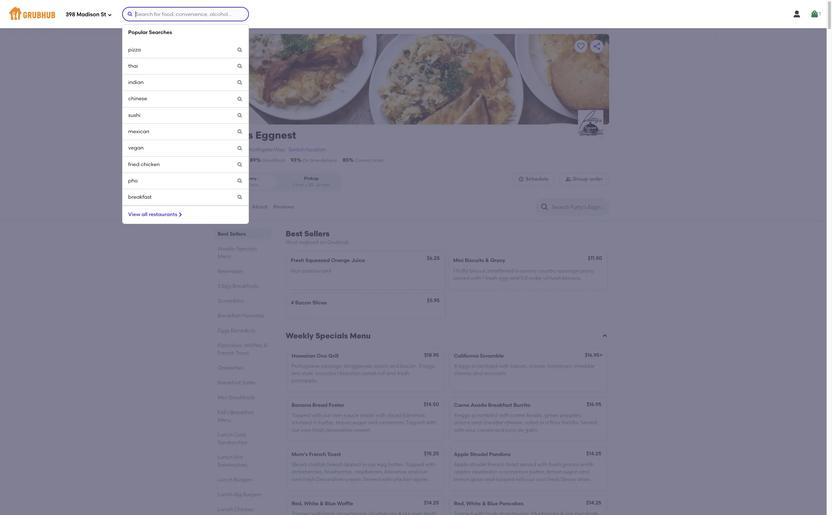 Task type: locate. For each thing, give the bounding box(es) containing it.
butter, up devonshire
[[318, 420, 335, 426]]

apple inside apple strudel french toast served with fresh granny smith apples sautéed in a cinnamon butter, brown sugar, and lemon glaze and topped with our own fresh devon shire cream.
[[454, 462, 468, 468]]

sliced
[[387, 413, 402, 419]]

in inside apple strudel french toast served with fresh granny smith apples sautéed in a cinnamon butter, brown sugar, and lemon glaze and topped with our own fresh devon shire cream.
[[493, 469, 497, 476]]

0 vertical spatial hawaiian
[[292, 353, 315, 359]]

5 lunch from the top
[[218, 507, 233, 513]]

0 horizontal spatial weekly
[[218, 246, 235, 252]]

& right waffles
[[264, 343, 267, 349]]

1000
[[227, 147, 238, 153]]

1 vertical spatial 3
[[419, 363, 422, 370]]

weekly specials menu up grill at the bottom of page
[[286, 331, 371, 340]]

carne
[[454, 402, 469, 409]]

2 horizontal spatial french
[[488, 462, 505, 468]]

chicken inside list box
[[141, 162, 160, 168]]

topped
[[496, 477, 514, 483]]

own up sausage.
[[292, 477, 302, 483]]

1 for 1 fluffy biscuit smothered in savory country sausage gravy, served with 1 fresh egg and 1/2 order of hash browns.
[[453, 268, 455, 274]]

2 apple from the top
[[454, 462, 468, 468]]

0 vertical spatial french
[[218, 350, 234, 357]]

bread
[[312, 402, 327, 409]]

sellers up weekly specials menu tab
[[230, 231, 246, 237]]

order right "correct"
[[372, 158, 384, 163]]

fresh down smothered on the bottom of page
[[485, 275, 497, 282]]

beverages
[[218, 269, 243, 275]]

includes
[[316, 371, 336, 377]]

0 vertical spatial egg
[[499, 275, 508, 282]]

white down sausage.
[[304, 501, 319, 507]]

20–30
[[308, 183, 321, 188]]

smothered
[[487, 268, 514, 274]]

2 vertical spatial 1
[[482, 275, 484, 282]]

menu inside button
[[350, 331, 371, 340]]

mini for mini biscuits & gravy
[[453, 258, 464, 264]]

own left devon
[[536, 477, 546, 483]]

0 vertical spatial menu
[[218, 254, 231, 260]]

lunch hot sandwiches
[[218, 455, 247, 469]]

blue for pancakes
[[487, 501, 498, 507]]

portuguese
[[292, 363, 320, 370]]

egg down smothered on the bottom of page
[[499, 275, 508, 282]]

breakfast inside tab
[[218, 313, 241, 319]]

0 horizontal spatial served
[[453, 275, 470, 282]]

svg image
[[810, 10, 819, 18], [127, 11, 133, 17], [108, 13, 112, 17], [237, 96, 243, 102], [237, 146, 243, 151], [218, 157, 223, 163], [237, 162, 243, 168], [237, 178, 243, 184], [237, 195, 243, 201]]

eggs inside 4 eggs scrambled with carne asada, green peppers, onions and cheddar cheese, rolled in a flour tortilla. served with sour cream and pico de gallo.
[[458, 413, 470, 419]]

2 vertical spatial topped
[[405, 462, 424, 468]]

fresh left devonshire
[[312, 427, 324, 434]]

and up sour
[[471, 420, 481, 426]]

order right group
[[589, 176, 603, 182]]

scrambled down asada
[[471, 413, 498, 419]]

red, for red, white & blue pancakes
[[454, 501, 465, 507]]

fresh down strawberries,
[[303, 477, 315, 483]]

1 vertical spatial sandwiches
[[218, 462, 247, 469]]

served
[[453, 275, 470, 282], [520, 462, 536, 468]]

lunch for lunch hot sandwiches
[[218, 455, 233, 461]]

toast inside pancakes, waffles & french toast
[[236, 350, 249, 357]]

& left the waffle
[[320, 501, 324, 507]]

portuguese sausage, longganisa, spam and bacon. 3 eggs any style. includes hawaiian sweet roll and fresh pineapple.
[[292, 363, 435, 384]]

best inside best sellers most ordered on grubhub
[[286, 229, 303, 238]]

4 inside 4 eggs scrambled with carne asada, green peppers, onions and cheddar cheese, rolled in a flour tortilla. served with sour cream and pico de gallo.
[[454, 413, 457, 419]]

breakfast down mini breakfasts tab
[[230, 410, 254, 416]]

0 vertical spatial $16.95
[[585, 352, 600, 359]]

0 horizontal spatial red,
[[292, 501, 303, 507]]

sandwiches for cold
[[218, 440, 247, 446]]

weekly inside weekly specials menu
[[218, 246, 235, 252]]

food
[[275, 158, 285, 163]]

0 vertical spatial cream.
[[354, 427, 371, 434]]

non
[[291, 268, 301, 274]]

& inside pancakes, waffles & french toast
[[264, 343, 267, 349]]

brown up devonshire
[[336, 420, 351, 426]]

burgers for chicken
[[218, 515, 236, 516]]

0 horizontal spatial 1
[[453, 268, 455, 274]]

categories button
[[218, 194, 246, 220]]

hash
[[549, 275, 561, 282]]

breakfast down omelettes
[[218, 380, 241, 386]]

1 list box from the left
[[0, 24, 832, 516]]

2 list box from the left
[[122, 24, 249, 224]]

scrambled for cheddar
[[471, 413, 498, 419]]

and up shire on the right
[[580, 469, 589, 476]]

a left flour
[[545, 420, 549, 426]]

option group
[[218, 173, 342, 191]]

0 vertical spatial 3
[[218, 283, 221, 290]]

topped down bananas,
[[406, 420, 425, 426]]

cheddar inside '4 eggs scrambled with bacon, onions, tomatoes, cheddar cheese and avocado.'
[[574, 363, 595, 370]]

apple left strudel
[[454, 452, 469, 458]]

butter,
[[318, 420, 335, 426], [529, 469, 545, 476]]

breakfast
[[128, 194, 152, 201]]

mini up fluffy
[[453, 258, 464, 264]]

weekly down best sellers
[[218, 246, 235, 252]]

1 horizontal spatial min
[[322, 183, 330, 188]]

restaurants
[[149, 211, 177, 218]]

sellers inside tab
[[230, 231, 246, 237]]

schedule button
[[512, 173, 555, 186]]

a inside apple strudel french toast served with fresh granny smith apples sautéed in a cinnamon butter, brown sugar, and lemon glaze and topped with our own fresh devon shire cream.
[[499, 469, 502, 476]]

svg image for fried chicken
[[237, 162, 243, 168]]

patty's
[[218, 129, 253, 141]]

asada,
[[526, 413, 543, 419]]

best up most
[[286, 229, 303, 238]]

1 scrambled from the top
[[471, 363, 498, 370]]

breakfasts up the scrambles tab
[[233, 283, 258, 290]]

1 vertical spatial served
[[520, 462, 536, 468]]

kid's breakfast menu
[[218, 410, 254, 424]]

2 min from the left
[[322, 183, 330, 188]]

0 horizontal spatial toast
[[236, 350, 249, 357]]

red, down lemon
[[454, 501, 465, 507]]

served up cinnamon
[[520, 462, 536, 468]]

0 vertical spatial order
[[372, 158, 384, 163]]

country
[[538, 268, 557, 274]]

2 lunch from the top
[[218, 455, 233, 461]]

0 vertical spatial weekly specials menu
[[218, 246, 257, 260]]

served right tortilla.
[[580, 420, 597, 426]]

1 horizontal spatial served
[[580, 420, 597, 426]]

and up apple
[[408, 469, 418, 476]]

pancakes
[[499, 501, 524, 507]]

3 inside tab
[[218, 283, 221, 290]]

and inside sliced challah bread dipped in our egg batter. topped with strawberries, blueberries, raspberries, bananas and our own fresh devonshire cream. served with chicken apple sausage.
[[408, 469, 418, 476]]

cold
[[234, 432, 246, 439]]

lunch for lunch burgers
[[218, 477, 233, 483]]

own down sauteed
[[301, 427, 311, 434]]

1 vertical spatial scrambled
[[471, 413, 498, 419]]

chicken down 'bananas'
[[393, 477, 412, 483]]

and left pico
[[494, 427, 504, 434]]

weekly specials menu inside tab
[[218, 246, 257, 260]]

2 horizontal spatial order
[[589, 176, 603, 182]]

0 vertical spatial weekly
[[218, 246, 235, 252]]

burgers for big
[[243, 492, 262, 498]]

0 vertical spatial 1
[[819, 11, 821, 17]]

1 vertical spatial cream.
[[345, 477, 362, 483]]

0 horizontal spatial french
[[218, 350, 234, 357]]

in up topped
[[493, 469, 497, 476]]

+
[[600, 352, 603, 359]]

a inside 4 eggs scrambled with carne asada, green peppers, onions and cheddar cheese, rolled in a flour tortilla. served with sour cream and pico de gallo.
[[545, 420, 549, 426]]

4 for 4 eggs scrambled with bacon, onions, tomatoes, cheddar cheese and avocado.
[[454, 363, 457, 370]]

3 egg breakfasts tab
[[218, 283, 268, 290]]

398 madison st
[[66, 11, 106, 18]]

0 vertical spatial chicken
[[141, 162, 160, 168]]

&
[[485, 258, 489, 264], [264, 343, 267, 349], [320, 501, 324, 507], [482, 501, 486, 507]]

scrambled inside 4 eggs scrambled with carne asada, green peppers, onions and cheddar cheese, rolled in a flour tortilla. served with sour cream and pico de gallo.
[[471, 413, 498, 419]]

lunch for lunch cold sandwiches
[[218, 432, 233, 439]]

2 scrambled from the top
[[471, 413, 498, 419]]

devonshire
[[316, 477, 344, 483]]

order inside button
[[589, 176, 603, 182]]

scrambled for avocado.
[[471, 363, 498, 370]]

mini breakfasts
[[218, 395, 255, 401]]

svg image
[[793, 10, 801, 18], [237, 47, 243, 53], [237, 63, 243, 69], [237, 80, 243, 86], [237, 113, 243, 118], [237, 129, 243, 135], [518, 177, 524, 182], [177, 212, 183, 218]]

egg inside sliced challah bread dipped in our egg batter. topped with strawberries, blueberries, raspberries, bananas and our own fresh devonshire cream. served with chicken apple sausage.
[[377, 462, 387, 468]]

cheddar
[[574, 363, 595, 370], [482, 420, 503, 426]]

1 horizontal spatial butter,
[[529, 469, 545, 476]]

1 vertical spatial specials
[[315, 331, 348, 340]]

fresh left granny
[[549, 462, 561, 468]]

menu inside kid's breakfast menu
[[218, 418, 231, 424]]

with up avocado.
[[499, 363, 509, 370]]

blue left the waffle
[[325, 501, 336, 507]]

1 horizontal spatial mini
[[453, 258, 464, 264]]

in up raspberries,
[[362, 462, 366, 468]]

weekly specials menu
[[218, 246, 257, 260], [286, 331, 371, 340]]

view all restaurants
[[128, 211, 177, 218]]

1 apple from the top
[[454, 452, 469, 458]]

burgers inside 'lunch chicken burgers'
[[218, 515, 236, 516]]

1 lunch from the top
[[218, 432, 233, 439]]

min inside delivery 35–50 min
[[251, 183, 259, 188]]

french down pancakes,
[[218, 350, 234, 357]]

4 lunch from the top
[[218, 492, 233, 498]]

1 horizontal spatial toast
[[327, 452, 341, 458]]

0 horizontal spatial cheddar
[[482, 420, 503, 426]]

any
[[292, 371, 301, 377]]

1 inside button
[[819, 11, 821, 17]]

0 vertical spatial mini
[[453, 258, 464, 264]]

$14.25 down shire on the right
[[586, 500, 601, 507]]

menu down kid's on the bottom left
[[218, 418, 231, 424]]

chicken right fried on the left top
[[141, 162, 160, 168]]

1 sandwiches from the top
[[218, 440, 247, 446]]

1 vertical spatial breakfasts
[[229, 395, 255, 401]]

best up weekly specials menu tab
[[218, 231, 228, 237]]

1 horizontal spatial best
[[286, 229, 303, 238]]

0 vertical spatial specials
[[236, 246, 257, 252]]

in down 'asada,'
[[540, 420, 544, 426]]

most
[[286, 240, 298, 246]]

topped up sauteed
[[292, 413, 310, 419]]

french inside pancakes, waffles & french toast
[[218, 350, 234, 357]]

eggs up onions on the right bottom of page
[[458, 413, 470, 419]]

lunch inside tab
[[218, 492, 233, 498]]

bananas
[[385, 469, 407, 476]]

non pasteurized
[[291, 268, 331, 274]]

gravy,
[[580, 268, 595, 274]]

and down sautéed
[[485, 477, 495, 483]]

min right "20–30"
[[322, 183, 330, 188]]

correct
[[355, 158, 371, 163]]

& for red, white & blue pancakes
[[482, 501, 486, 507]]

lunch left chicken at bottom
[[218, 507, 233, 513]]

1 vertical spatial $16.95
[[587, 402, 601, 408]]

$16.95 for $16.95 +
[[585, 352, 600, 359]]

our down cinnamon
[[527, 477, 535, 483]]

0 vertical spatial served
[[580, 420, 597, 426]]

1 horizontal spatial served
[[520, 462, 536, 468]]

1 horizontal spatial order
[[529, 275, 542, 282]]

pickup
[[304, 176, 319, 181]]

eggs inside portuguese sausage, longganisa, spam and bacon. 3 eggs any style. includes hawaiian sweet roll and fresh pineapple.
[[423, 363, 435, 370]]

weekly specials menu down best sellers
[[218, 246, 257, 260]]

2 vertical spatial french
[[488, 462, 505, 468]]

delivery
[[240, 176, 257, 181]]

1 min from the left
[[251, 183, 259, 188]]

mini inside tab
[[218, 395, 228, 401]]

eggs down $18.95
[[423, 363, 435, 370]]

with down cinnamon
[[515, 477, 525, 483]]

1 horizontal spatial white
[[466, 501, 481, 507]]

in inside sliced challah bread dipped in our egg batter. topped with strawberries, blueberries, raspberries, bananas and our own fresh devonshire cream. served with chicken apple sausage.
[[362, 462, 366, 468]]

2 sandwiches from the top
[[218, 462, 247, 469]]

0 horizontal spatial weekly specials menu
[[218, 246, 257, 260]]

lunch hot sandwiches tab
[[218, 454, 268, 469]]

1 horizontal spatial red,
[[454, 501, 465, 507]]

menu inside weekly specials menu
[[218, 254, 231, 260]]

breakfast favorites
[[218, 313, 265, 319]]

lunch inside 'lunch chicken burgers'
[[218, 507, 233, 513]]

$6.25
[[427, 256, 440, 262]]

and down the made
[[368, 420, 377, 426]]

1 horizontal spatial weekly specials menu
[[286, 331, 371, 340]]

0 horizontal spatial white
[[304, 501, 319, 507]]

lunch left 'cold'
[[218, 432, 233, 439]]

1 horizontal spatial blue
[[487, 501, 498, 507]]

red, white & blue waffle
[[292, 501, 353, 507]]

1 blue from the left
[[325, 501, 336, 507]]

weekly up hawaiian ono grill
[[286, 331, 314, 340]]

burgers
[[234, 477, 253, 483], [243, 492, 262, 498], [218, 515, 236, 516]]

1 vertical spatial burgers
[[243, 492, 262, 498]]

& for red, white & blue waffle
[[320, 501, 324, 507]]

1 horizontal spatial french
[[309, 452, 326, 458]]

banana bread foster
[[292, 402, 344, 409]]

1 vertical spatial egg
[[377, 462, 387, 468]]

served
[[580, 420, 597, 426], [363, 477, 380, 483]]

order for group order
[[589, 176, 603, 182]]

0 horizontal spatial min
[[251, 183, 259, 188]]

1 vertical spatial 4
[[454, 363, 457, 370]]

specials up grill at the bottom of page
[[315, 331, 348, 340]]

good food
[[262, 158, 285, 163]]

on time delivery
[[303, 158, 337, 163]]

& for pancakes, waffles & french toast
[[264, 343, 267, 349]]

specials down the best sellers tab
[[236, 246, 257, 252]]

2 vertical spatial menu
[[218, 418, 231, 424]]

best inside tab
[[218, 231, 228, 237]]

menu up longganisa,
[[350, 331, 371, 340]]

white for red, white & blue waffle
[[304, 501, 319, 507]]

grill
[[328, 353, 339, 359]]

french
[[218, 350, 234, 357], [309, 452, 326, 458], [488, 462, 505, 468]]

benedicts
[[231, 328, 255, 334]]

0 vertical spatial toast
[[236, 350, 249, 357]]

cheddar up cream
[[482, 420, 503, 426]]

0 horizontal spatial butter,
[[318, 420, 335, 426]]

and right cheese
[[473, 371, 483, 377]]

french down pandora
[[488, 462, 505, 468]]

mini up kid's on the bottom left
[[218, 395, 228, 401]]

apple strudel pandora
[[454, 452, 511, 458]]

0 vertical spatial scrambled
[[471, 363, 498, 370]]

strawberries,
[[292, 469, 323, 476]]

0 horizontal spatial hawaiian
[[292, 353, 315, 359]]

1 vertical spatial weekly
[[286, 331, 314, 340]]

list box
[[0, 24, 832, 516], [122, 24, 249, 224]]

sandwiches down hot
[[218, 462, 247, 469]]

with down "biscuit"
[[471, 275, 481, 282]]

lunch left big
[[218, 492, 233, 498]]

2 blue from the left
[[487, 501, 498, 507]]

toast up bread
[[327, 452, 341, 458]]

all
[[141, 211, 148, 218]]

fluffy
[[456, 268, 468, 274]]

1 horizontal spatial weekly
[[286, 331, 314, 340]]

breakfast favorites tab
[[218, 312, 268, 320]]

0 horizontal spatial sellers
[[230, 231, 246, 237]]

1 vertical spatial mini
[[218, 395, 228, 401]]

svg image inside schedule 'button'
[[518, 177, 524, 182]]

1 vertical spatial served
[[363, 477, 380, 483]]

1 for 1
[[819, 11, 821, 17]]

eggs benedicts tab
[[218, 327, 268, 335]]

brown inside apple strudel french toast served with fresh granny smith apples sautéed in a cinnamon butter, brown sugar, and lemon glaze and topped with our own fresh devon shire cream.
[[547, 469, 562, 476]]

$14.25 for red, white & blue waffle
[[424, 500, 439, 507]]

$16.95
[[585, 352, 600, 359], [587, 402, 601, 408]]

rolled
[[525, 420, 538, 426]]

omelettes tab
[[218, 365, 268, 372]]

cream. inside topped with our own sauce made with sliced bananas, sauteed in butter, brown sugar and cinnamon. topped with our own fresh devonshire cream.
[[354, 427, 371, 434]]

4 inside '4 eggs scrambled with bacon, onions, tomatoes, cheddar cheese and avocado.'
[[454, 363, 457, 370]]

& for mini biscuits & gravy
[[485, 258, 489, 264]]

hawaiian up portuguese
[[292, 353, 315, 359]]

1 vertical spatial a
[[499, 469, 502, 476]]

burgers right big
[[243, 492, 262, 498]]

butter, inside topped with our own sauce made with sliced bananas, sauteed in butter, brown sugar and cinnamon. topped with our own fresh devonshire cream.
[[318, 420, 335, 426]]

with down bananas,
[[426, 420, 436, 426]]

pasteurized
[[302, 268, 331, 274]]

breakfast down scrambles
[[218, 313, 241, 319]]

lunch inside lunch cold sandwiches
[[218, 432, 233, 439]]

hawaiian down longganisa,
[[337, 371, 361, 377]]

eggs inside '4 eggs scrambled with bacon, onions, tomatoes, cheddar cheese and avocado.'
[[458, 363, 470, 370]]

0 vertical spatial 4
[[291, 300, 294, 306]]

2 red, from the left
[[454, 501, 465, 507]]

svg image for 398 madison st
[[108, 13, 112, 17]]

0 vertical spatial a
[[545, 420, 549, 426]]

lunch for lunch chicken burgers
[[218, 507, 233, 513]]

cream. inside apple strudel french toast served with fresh granny smith apples sautéed in a cinnamon butter, brown sugar, and lemon glaze and topped with our own fresh devon shire cream.
[[454, 484, 471, 490]]

biscuits
[[465, 258, 484, 264]]

3 left egg
[[218, 283, 221, 290]]

1 horizontal spatial cheddar
[[574, 363, 595, 370]]

onions
[[454, 420, 470, 426]]

with up cheese, at the right bottom of the page
[[499, 413, 509, 419]]

sandwiches down 'cold'
[[218, 440, 247, 446]]

onions,
[[529, 363, 546, 370]]

order for correct order
[[372, 158, 384, 163]]

eggnest
[[255, 129, 296, 141]]

1 red, from the left
[[292, 501, 303, 507]]

and
[[509, 275, 519, 282], [389, 363, 399, 370], [386, 371, 396, 377], [473, 371, 483, 377], [368, 420, 377, 426], [471, 420, 481, 426], [494, 427, 504, 434], [408, 469, 418, 476], [580, 469, 589, 476], [485, 477, 495, 483]]

scrambles tab
[[218, 298, 268, 305]]

1 horizontal spatial sellers
[[304, 229, 330, 238]]

1 vertical spatial chicken
[[393, 477, 412, 483]]

3 lunch from the top
[[218, 477, 233, 483]]

apple up the apples
[[454, 462, 468, 468]]

1 vertical spatial cheddar
[[482, 420, 503, 426]]

sushi
[[128, 112, 140, 118]]

1 vertical spatial butter,
[[529, 469, 545, 476]]

in left savory
[[515, 268, 519, 274]]

list box inside main navigation navigation
[[122, 24, 249, 224]]

35–50
[[237, 183, 250, 188]]

kid's breakfast menu tab
[[218, 409, 268, 424]]

cheddar down the $16.95 +
[[574, 363, 595, 370]]

burgers inside tab
[[243, 492, 262, 498]]

4 for 4 eggs scrambled with carne asada, green peppers, onions and cheddar cheese, rolled in a flour tortilla. served with sour cream and pico de gallo.
[[454, 413, 457, 419]]

eggs
[[218, 328, 230, 334]]

•
[[305, 183, 307, 188]]

0 horizontal spatial chicken
[[141, 162, 160, 168]]

best for best sellers
[[218, 231, 228, 237]]

bacon
[[295, 300, 311, 306]]

toast down waffles
[[236, 350, 249, 357]]

cream. down dipped
[[345, 477, 362, 483]]

butter, right cinnamon
[[529, 469, 545, 476]]

our down sauteed
[[292, 427, 300, 434]]

1 vertical spatial brown
[[547, 469, 562, 476]]

4 left the bacon
[[291, 300, 294, 306]]

people icon image
[[565, 177, 571, 182]]

cream. inside sliced challah bread dipped in our egg batter. topped with strawberries, blueberries, raspberries, bananas and our own fresh devonshire cream. served with chicken apple sausage.
[[345, 477, 362, 483]]

sellers inside best sellers most ordered on grubhub
[[304, 229, 330, 238]]

scrambled inside '4 eggs scrambled with bacon, onions, tomatoes, cheddar cheese and avocado.'
[[471, 363, 498, 370]]

2 vertical spatial cream.
[[454, 484, 471, 490]]

browns.
[[563, 275, 582, 282]]

scrambled down california scramble in the right bottom of the page
[[471, 363, 498, 370]]

green
[[545, 413, 559, 419]]

fresh squeezed orange juice
[[291, 258, 365, 264]]

1 horizontal spatial hawaiian
[[337, 371, 361, 377]]

0 horizontal spatial egg
[[377, 462, 387, 468]]

0 horizontal spatial 3
[[218, 283, 221, 290]]

0 horizontal spatial blue
[[325, 501, 336, 507]]

$14.25 up smith on the right bottom of the page
[[586, 451, 601, 457]]

1 vertical spatial order
[[589, 176, 603, 182]]

served inside apple strudel french toast served with fresh granny smith apples sautéed in a cinnamon butter, brown sugar, and lemon glaze and topped with our own fresh devon shire cream.
[[520, 462, 536, 468]]

style.
[[302, 371, 314, 377]]

0 vertical spatial apple
[[454, 452, 469, 458]]

4 up onions on the right bottom of page
[[454, 413, 457, 419]]

mini biscuits & gravy
[[453, 258, 505, 264]]

french up the challah
[[309, 452, 326, 458]]

lunch inside lunch hot sandwiches
[[218, 455, 233, 461]]

egg inside 1 fluffy biscuit smothered in savory country sausage gravy, served with 1 fresh egg and 1/2 order of hash browns.
[[499, 275, 508, 282]]

chicken inside sliced challah bread dipped in our egg batter. topped with strawberries, blueberries, raspberries, bananas and our own fresh devonshire cream. served with chicken apple sausage.
[[393, 477, 412, 483]]

smith
[[581, 462, 594, 468]]

sellers up on
[[304, 229, 330, 238]]

2 vertical spatial 4
[[454, 413, 457, 419]]

2 vertical spatial order
[[529, 275, 542, 282]]

0 horizontal spatial best
[[218, 231, 228, 237]]

0 vertical spatial burgers
[[234, 477, 253, 483]]

svg image for breakfast
[[237, 195, 243, 201]]

schedule
[[526, 176, 549, 182]]

hawaiian inside portuguese sausage, longganisa, spam and bacon. 3 eggs any style. includes hawaiian sweet roll and fresh pineapple.
[[337, 371, 361, 377]]

0 horizontal spatial mini
[[218, 395, 228, 401]]

1 horizontal spatial specials
[[315, 331, 348, 340]]

2 white from the left
[[466, 501, 481, 507]]

1 white from the left
[[304, 501, 319, 507]]

served down raspberries,
[[363, 477, 380, 483]]

breakfast
[[218, 313, 241, 319], [218, 380, 241, 386], [488, 402, 512, 409], [230, 410, 254, 416]]

3 right 'bacon.'
[[419, 363, 422, 370]]

0 horizontal spatial specials
[[236, 246, 257, 252]]

4
[[291, 300, 294, 306], [454, 363, 457, 370], [454, 413, 457, 419]]

0 horizontal spatial a
[[499, 469, 502, 476]]

0 vertical spatial breakfasts
[[233, 283, 258, 290]]

1 horizontal spatial brown
[[547, 469, 562, 476]]

1 vertical spatial menu
[[350, 331, 371, 340]]

sandwiches
[[218, 440, 247, 446], [218, 462, 247, 469]]

0 horizontal spatial brown
[[336, 420, 351, 426]]

a up topped
[[499, 469, 502, 476]]

lunch big burgers tab
[[218, 491, 268, 499]]

0 vertical spatial brown
[[336, 420, 351, 426]]

2 horizontal spatial 1
[[819, 11, 821, 17]]

1 vertical spatial topped
[[406, 420, 425, 426]]

2 vertical spatial burgers
[[218, 515, 236, 516]]

1 horizontal spatial 3
[[419, 363, 422, 370]]



Task type: describe. For each thing, give the bounding box(es) containing it.
blue for waffle
[[325, 501, 336, 507]]

butter, inside apple strudel french toast served with fresh granny smith apples sautéed in a cinnamon butter, brown sugar, and lemon glaze and topped with our own fresh devon shire cream.
[[529, 469, 545, 476]]

thai
[[128, 63, 138, 69]]

lunch for lunch big burgers
[[218, 492, 233, 498]]

pancakes, waffles & french toast
[[218, 343, 267, 357]]

fresh inside portuguese sausage, longganisa, spam and bacon. 3 eggs any style. includes hawaiian sweet roll and fresh pineapple.
[[397, 371, 409, 377]]

devonshire
[[326, 427, 352, 434]]

breakfast inside breakfast sides tab
[[218, 380, 241, 386]]

and inside 1 fluffy biscuit smothered in savory country sausage gravy, served with 1 fresh egg and 1/2 order of hash browns.
[[509, 275, 519, 282]]

pho
[[128, 178, 138, 184]]

breakfast sides tab
[[218, 379, 268, 387]]

our down bread
[[323, 413, 331, 419]]

svg image for pho
[[237, 178, 243, 184]]

gallo.
[[525, 427, 538, 434]]

ono
[[317, 353, 327, 359]]

sweet
[[362, 371, 376, 377]]

with down banana bread foster
[[311, 413, 322, 419]]

cream
[[477, 427, 493, 434]]

sauce
[[344, 413, 359, 419]]

fresh inside topped with our own sauce made with sliced bananas, sauteed in butter, brown sugar and cinnamon. topped with our own fresh devonshire cream.
[[312, 427, 324, 434]]

dipped
[[343, 462, 361, 468]]

eggs for $18.95
[[458, 363, 470, 370]]

carne
[[510, 413, 525, 419]]

about button
[[252, 194, 268, 220]]

sour
[[465, 427, 476, 434]]

with down 'bananas'
[[382, 477, 392, 483]]

our up raspberries,
[[368, 462, 376, 468]]

white for red, white & blue pancakes
[[466, 501, 481, 507]]

group
[[573, 176, 588, 182]]

own inside sliced challah bread dipped in our egg batter. topped with strawberries, blueberries, raspberries, bananas and our own fresh devonshire cream. served with chicken apple sausage.
[[292, 477, 302, 483]]

and inside '4 eggs scrambled with bacon, onions, tomatoes, cheddar cheese and avocado.'
[[473, 371, 483, 377]]

topped with our own sauce made with sliced bananas, sauteed in butter, brown sugar and cinnamon. topped with our own fresh devonshire cream.
[[292, 413, 436, 434]]

svg image for chinese
[[237, 96, 243, 102]]

mini breakfasts tab
[[218, 394, 268, 402]]

red, for red, white & blue waffle
[[292, 501, 303, 507]]

main navigation navigation
[[0, 0, 832, 516]]

$16.95 for $16.95
[[587, 402, 601, 408]]

0 vertical spatial topped
[[292, 413, 310, 419]]

french inside apple strudel french toast served with fresh granny smith apples sautéed in a cinnamon butter, brown sugar, and lemon glaze and topped with our own fresh devon shire cream.
[[488, 462, 505, 468]]

patty's eggnest logo image
[[578, 110, 603, 136]]

7.1
[[293, 183, 297, 188]]

4 bacon slices
[[291, 300, 327, 306]]

scrambles
[[218, 298, 244, 304]]

lunch burgers
[[218, 477, 253, 483]]

own inside apple strudel french toast served with fresh granny smith apples sautéed in a cinnamon butter, brown sugar, and lemon glaze and topped with our own fresh devon shire cream.
[[536, 477, 546, 483]]

apple for apple strudel french toast served with fresh granny smith apples sautéed in a cinnamon butter, brown sugar, and lemon glaze and topped with our own fresh devon shire cream.
[[454, 462, 468, 468]]

eggs for $14.50
[[458, 413, 470, 419]]

1000 ne northgate way button
[[226, 146, 285, 154]]

foster
[[329, 402, 344, 409]]

carne asada breakfast burrito
[[454, 402, 530, 409]]

1/2
[[520, 275, 528, 282]]

3 inside portuguese sausage, longganisa, spam and bacon. 3 eggs any style. includes hawaiian sweet roll and fresh pineapple.
[[419, 363, 422, 370]]

apple for apple strudel pandora
[[454, 452, 469, 458]]

about
[[252, 204, 267, 210]]

1 horizontal spatial 1
[[482, 275, 484, 282]]

bananas,
[[403, 413, 426, 419]]

pizza
[[128, 47, 141, 53]]

location
[[306, 147, 326, 153]]

fresh left devon
[[548, 477, 560, 483]]

in inside 1 fluffy biscuit smothered in savory country sausage gravy, served with 1 fresh egg and 1/2 order of hash browns.
[[515, 268, 519, 274]]

best sellers
[[218, 231, 246, 237]]

apples
[[454, 469, 471, 476]]

specials inside weekly specials menu
[[236, 246, 257, 252]]

in inside topped with our own sauce made with sliced bananas, sauteed in butter, brown sugar and cinnamon. topped with our own fresh devonshire cream.
[[313, 420, 317, 426]]

challah
[[308, 462, 326, 468]]

svg image inside 1 button
[[810, 10, 819, 18]]

omelettes
[[218, 365, 243, 371]]

slices
[[312, 300, 327, 306]]

svg image for vegan
[[237, 146, 243, 151]]

mom's
[[292, 452, 308, 458]]

sellers for best sellers
[[230, 231, 246, 237]]

sellers for best sellers most ordered on grubhub
[[304, 229, 330, 238]]

sandwiches for hot
[[218, 462, 247, 469]]

search icon image
[[540, 203, 549, 212]]

$18.95
[[424, 352, 439, 359]]

save this restaurant button
[[574, 40, 587, 53]]

blueberries,
[[324, 469, 353, 476]]

served inside 4 eggs scrambled with carne asada, green peppers, onions and cheddar cheese, rolled in a flour tortilla. served with sour cream and pico de gallo.
[[580, 420, 597, 426]]

spam
[[374, 363, 388, 370]]

menu for weekly specials menu tab
[[218, 254, 231, 260]]

served inside 1 fluffy biscuit smothered in savory country sausage gravy, served with 1 fresh egg and 1/2 order of hash browns.
[[453, 275, 470, 282]]

delivery
[[321, 158, 337, 163]]

served inside sliced challah bread dipped in our egg batter. topped with strawberries, blueberries, raspberries, bananas and our own fresh devonshire cream. served with chicken apple sausage.
[[363, 477, 380, 483]]

on
[[303, 158, 309, 163]]

longganisa,
[[344, 363, 373, 370]]

and right roll
[[386, 371, 396, 377]]

breakfast inside kid's breakfast menu
[[230, 410, 254, 416]]

made
[[360, 413, 375, 419]]

own down foster
[[332, 413, 343, 419]]

good
[[262, 158, 274, 163]]

breakfast sides
[[218, 380, 255, 386]]

sauteed
[[292, 420, 312, 426]]

raspberries,
[[354, 469, 383, 476]]

fresh
[[291, 258, 304, 264]]

option group containing delivery 35–50 min
[[218, 173, 342, 191]]

pancakes, waffles & french toast tab
[[218, 342, 268, 357]]

fresh inside 1 fluffy biscuit smothered in savory country sausage gravy, served with 1 fresh egg and 1/2 order of hash browns.
[[485, 275, 497, 282]]

lunch chicken burgers tab
[[218, 506, 268, 516]]

sugar,
[[563, 469, 578, 476]]

with down onions on the right bottom of page
[[454, 427, 464, 434]]

brown inside topped with our own sauce made with sliced bananas, sauteed in butter, brown sugar and cinnamon. topped with our own fresh devonshire cream.
[[336, 420, 351, 426]]

sausage,
[[321, 363, 343, 370]]

4 for 4 bacon slices
[[291, 300, 294, 306]]

Search Patty's Eggnest search field
[[551, 204, 606, 211]]

orange
[[331, 258, 350, 264]]

avocado.
[[484, 371, 507, 377]]

Search for food, convenience, alcohol... search field
[[122, 7, 249, 21]]

beverages tab
[[218, 268, 268, 275]]

$14.25 for red, white & blue pancakes
[[586, 500, 601, 507]]

pickup 7.1 mi • 20–30 min
[[293, 176, 330, 188]]

3 egg breakfasts
[[218, 283, 258, 290]]

lunch burgers tab
[[218, 477, 268, 484]]

1 fluffy biscuit smothered in savory country sausage gravy, served with 1 fresh egg and 1/2 order of hash browns.
[[453, 268, 595, 282]]

granny
[[562, 462, 579, 468]]

with down $15.25
[[425, 462, 436, 468]]

85
[[343, 157, 349, 163]]

pico
[[505, 427, 516, 434]]

share icon image
[[592, 42, 601, 51]]

topped inside sliced challah bread dipped in our egg batter. topped with strawberries, blueberries, raspberries, bananas and our own fresh devonshire cream. served with chicken apple sausage.
[[405, 462, 424, 468]]

best for best sellers most ordered on grubhub
[[286, 229, 303, 238]]

northgate
[[247, 147, 273, 153]]

specials inside button
[[315, 331, 348, 340]]

cheddar inside 4 eggs scrambled with carne asada, green peppers, onions and cheddar cheese, rolled in a flour tortilla. served with sour cream and pico de gallo.
[[482, 420, 503, 426]]

roll
[[378, 371, 385, 377]]

weekly specials menu inside button
[[286, 331, 371, 340]]

$15.25
[[424, 451, 439, 457]]

with inside '4 eggs scrambled with bacon, onions, tomatoes, cheddar cheese and avocado.'
[[499, 363, 509, 370]]

weekly inside button
[[286, 331, 314, 340]]

hawaiian ono grill
[[292, 353, 339, 359]]

st
[[101, 11, 106, 18]]

sugar
[[352, 420, 366, 426]]

way
[[274, 147, 285, 153]]

$14.25 for apple strudel pandora
[[586, 451, 601, 457]]

save this restaurant image
[[576, 42, 585, 51]]

with left granny
[[537, 462, 548, 468]]

time
[[310, 158, 320, 163]]

squeezed
[[305, 258, 330, 264]]

fried chicken
[[128, 162, 160, 168]]

menu for kid's breakfast menu tab
[[218, 418, 231, 424]]

banana
[[292, 402, 311, 409]]

lunch cold sandwiches tab
[[218, 432, 268, 447]]

delivery 35–50 min
[[237, 176, 259, 188]]

lemon
[[454, 477, 469, 483]]

breakfast up carne
[[488, 402, 512, 409]]

and inside topped with our own sauce made with sliced bananas, sauteed in butter, brown sugar and cinnamon. topped with our own fresh devonshire cream.
[[368, 420, 377, 426]]

1000 ne northgate way switch location
[[227, 147, 326, 153]]

kid's
[[218, 410, 229, 416]]

flour
[[550, 420, 561, 426]]

popular searches
[[128, 29, 172, 36]]

$16.95 +
[[585, 352, 603, 359]]

best sellers most ordered on grubhub
[[286, 229, 349, 246]]

mini for mini breakfasts
[[218, 395, 228, 401]]

in inside 4 eggs scrambled with carne asada, green peppers, onions and cheddar cheese, rolled in a flour tortilla. served with sour cream and pico de gallo.
[[540, 420, 544, 426]]

our inside apple strudel french toast served with fresh granny smith apples sautéed in a cinnamon butter, brown sugar, and lemon glaze and topped with our own fresh devon shire cream.
[[527, 477, 535, 483]]

cheese
[[454, 371, 472, 377]]

min inside pickup 7.1 mi • 20–30 min
[[322, 183, 330, 188]]

weekly specials menu tab
[[218, 245, 268, 261]]

categories
[[218, 204, 246, 210]]

our up apple
[[419, 469, 427, 476]]

fresh inside sliced challah bread dipped in our egg batter. topped with strawberries, blueberries, raspberries, bananas and our own fresh devonshire cream. served with chicken apple sausage.
[[303, 477, 315, 483]]

apple
[[413, 477, 428, 483]]

favorites
[[242, 313, 265, 319]]

best sellers tab
[[218, 231, 268, 238]]

1 vertical spatial toast
[[327, 452, 341, 458]]

order inside 1 fluffy biscuit smothered in savory country sausage gravy, served with 1 fresh egg and 1/2 order of hash browns.
[[529, 275, 542, 282]]

and right 'spam'
[[389, 363, 399, 370]]

1 vertical spatial french
[[309, 452, 326, 458]]

lunch chicken burgers
[[218, 507, 254, 516]]

pancakes,
[[218, 343, 243, 349]]

with up cinnamon.
[[376, 413, 386, 419]]

with inside 1 fluffy biscuit smothered in savory country sausage gravy, served with 1 fresh egg and 1/2 order of hash browns.
[[471, 275, 481, 282]]

bread
[[327, 462, 342, 468]]

(547)
[[233, 157, 246, 163]]



Task type: vqa. For each thing, say whether or not it's contained in the screenshot.
credit associated with Save
no



